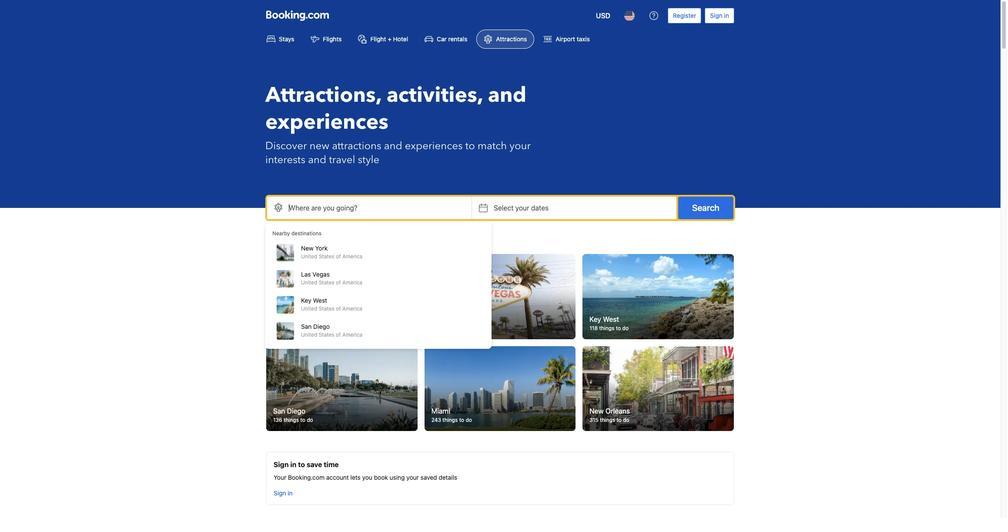 Task type: vqa. For each thing, say whether or not it's contained in the screenshot.
Venetian Luxury King City View Suite
no



Task type: locate. For each thing, give the bounding box(es) containing it.
new inside new orleans 315 things to do
[[590, 407, 604, 415]]

1 vertical spatial san
[[273, 407, 285, 415]]

new inside new york 1208 things to do
[[273, 315, 287, 323]]

of inside san diego united states of america
[[336, 331, 341, 338]]

sign in link right register link
[[705, 8, 734, 23]]

243
[[431, 417, 441, 423]]

san for san diego 136 things to do
[[273, 407, 285, 415]]

of down key west united states of america
[[336, 331, 341, 338]]

flight + hotel
[[370, 35, 408, 43]]

things right '1208'
[[287, 325, 302, 331]]

of inside las vegas united states of america
[[336, 279, 341, 286]]

key
[[301, 297, 311, 304], [590, 315, 601, 323]]

destinations
[[291, 230, 322, 237], [299, 235, 351, 247]]

america up san diego united states of america
[[342, 305, 362, 312]]

attractions,
[[265, 81, 381, 110]]

things inside new york 1208 things to do
[[287, 325, 302, 331]]

nearby destinations
[[272, 230, 322, 237], [266, 235, 351, 247]]

states for key west
[[319, 305, 334, 312]]

1 vertical spatial sign in
[[274, 489, 293, 497]]

and
[[488, 81, 526, 110], [384, 139, 402, 153], [308, 153, 326, 167]]

1 horizontal spatial west
[[603, 315, 619, 323]]

0 horizontal spatial diego
[[287, 407, 305, 415]]

things
[[287, 325, 302, 331], [599, 325, 614, 331], [284, 417, 299, 423], [443, 417, 458, 423], [600, 417, 615, 423]]

states up vegas
[[319, 253, 334, 260]]

3 of from the top
[[336, 305, 341, 312]]

of
[[336, 253, 341, 260], [336, 279, 341, 286], [336, 305, 341, 312], [336, 331, 341, 338]]

do inside key west 118 things to do
[[622, 325, 629, 331]]

do for key west
[[622, 325, 629, 331]]

of up las vegas united states of america
[[336, 253, 341, 260]]

your right the using
[[406, 474, 419, 481]]

york up vegas
[[315, 244, 328, 252]]

1 vertical spatial york
[[289, 315, 303, 323]]

nearby
[[272, 230, 290, 237], [266, 235, 297, 247]]

2 united from the top
[[301, 279, 317, 286]]

states inside las vegas united states of america
[[319, 279, 334, 286]]

york inside new york united states of america
[[315, 244, 328, 252]]

of inside new york united states of america
[[336, 253, 341, 260]]

key for key west 118 things to do
[[590, 315, 601, 323]]

usd button
[[591, 5, 616, 26]]

0 horizontal spatial sign in link
[[270, 486, 296, 501]]

things right '136'
[[284, 417, 299, 423]]

in down booking.com
[[288, 489, 293, 497]]

2 america from the top
[[342, 279, 362, 286]]

san right '1208'
[[301, 323, 312, 330]]

in right "register"
[[724, 12, 729, 19]]

2 horizontal spatial new
[[590, 407, 604, 415]]

states inside san diego united states of america
[[319, 331, 334, 338]]

new up the 315
[[590, 407, 604, 415]]

in up booking.com
[[290, 461, 296, 469]]

things inside san diego 136 things to do
[[284, 417, 299, 423]]

united inside san diego united states of america
[[301, 331, 317, 338]]

0 vertical spatial experiences
[[265, 108, 388, 137]]

key inside key west united states of america
[[301, 297, 311, 304]]

new
[[301, 244, 314, 252], [273, 315, 287, 323], [590, 407, 604, 415]]

america down key west united states of america
[[342, 331, 362, 338]]

new up las at the bottom left of page
[[301, 244, 314, 252]]

america up key west united states of america
[[342, 279, 362, 286]]

of for las vegas
[[336, 279, 341, 286]]

rentals
[[448, 35, 467, 43]]

vegas
[[312, 271, 330, 278]]

key up new york 1208 things to do
[[301, 297, 311, 304]]

0 vertical spatial sign in link
[[705, 8, 734, 23]]

2 horizontal spatial and
[[488, 81, 526, 110]]

things down miami
[[443, 417, 458, 423]]

4 states from the top
[[319, 331, 334, 338]]

things right 118
[[599, 325, 614, 331]]

key up 118
[[590, 315, 601, 323]]

states inside new york united states of america
[[319, 253, 334, 260]]

2 of from the top
[[336, 279, 341, 286]]

new for new york united states of america
[[301, 244, 314, 252]]

usd
[[596, 12, 610, 20]]

west
[[313, 297, 327, 304], [603, 315, 619, 323]]

things down orleans
[[600, 417, 615, 423]]

1 states from the top
[[319, 253, 334, 260]]

Where are you going? search field
[[267, 197, 472, 219]]

united for key
[[301, 305, 317, 312]]

san diego 136 things to do
[[273, 407, 313, 423]]

york
[[315, 244, 328, 252], [289, 315, 303, 323]]

0 horizontal spatial key
[[301, 297, 311, 304]]

0 vertical spatial west
[[313, 297, 327, 304]]

diego for san diego 136 things to do
[[287, 407, 305, 415]]

1 vertical spatial key
[[590, 315, 601, 323]]

of up key west united states of america
[[336, 279, 341, 286]]

san inside san diego united states of america
[[301, 323, 312, 330]]

do right 243
[[466, 417, 472, 423]]

details
[[439, 474, 457, 481]]

0 horizontal spatial york
[[289, 315, 303, 323]]

to inside new orleans 315 things to do
[[617, 417, 622, 423]]

to inside san diego 136 things to do
[[300, 417, 305, 423]]

your left dates
[[515, 204, 529, 212]]

nearby destinations up new york united states of america
[[272, 230, 322, 237]]

attractions link
[[477, 30, 534, 49]]

diego inside san diego united states of america
[[313, 323, 330, 330]]

new up '1208'
[[273, 315, 287, 323]]

to
[[465, 139, 475, 153], [304, 325, 308, 331], [616, 325, 621, 331], [300, 417, 305, 423], [459, 417, 464, 423], [617, 417, 622, 423], [298, 461, 305, 469]]

key west image
[[583, 254, 734, 339]]

attractions
[[332, 139, 381, 153]]

lets
[[350, 474, 361, 481]]

america inside las vegas united states of america
[[342, 279, 362, 286]]

2 vertical spatial new
[[590, 407, 604, 415]]

united inside las vegas united states of america
[[301, 279, 317, 286]]

1 of from the top
[[336, 253, 341, 260]]

4 of from the top
[[336, 331, 341, 338]]

to right 243
[[459, 417, 464, 423]]

to right 118
[[616, 325, 621, 331]]

new orleans image
[[583, 346, 734, 431]]

united up new york 1208 things to do
[[301, 305, 317, 312]]

do for new orleans
[[623, 417, 629, 423]]

1 vertical spatial new
[[273, 315, 287, 323]]

america for west
[[342, 305, 362, 312]]

nearby destinations up las at the bottom left of page
[[266, 235, 351, 247]]

experiences
[[265, 108, 388, 137], [405, 139, 463, 153]]

of inside key west united states of america
[[336, 305, 341, 312]]

1 vertical spatial west
[[603, 315, 619, 323]]

0 horizontal spatial and
[[308, 153, 326, 167]]

united down las at the bottom left of page
[[301, 279, 317, 286]]

do inside san diego 136 things to do
[[307, 417, 313, 423]]

key inside key west 118 things to do
[[590, 315, 601, 323]]

united for san
[[301, 331, 317, 338]]

sign
[[710, 12, 723, 19], [274, 461, 289, 469], [274, 489, 286, 497]]

united up las at the bottom left of page
[[301, 253, 317, 260]]

united inside new york united states of america
[[301, 253, 317, 260]]

key for key west united states of america
[[301, 297, 311, 304]]

states for las vegas
[[319, 279, 334, 286]]

america for york
[[342, 253, 362, 260]]

america inside new york united states of america
[[342, 253, 362, 260]]

do down key west united states of america
[[310, 325, 316, 331]]

match
[[478, 139, 507, 153]]

1 horizontal spatial york
[[315, 244, 328, 252]]

1 horizontal spatial key
[[590, 315, 601, 323]]

sign right "register"
[[710, 12, 723, 19]]

to right '1208'
[[304, 325, 308, 331]]

0 vertical spatial new
[[301, 244, 314, 252]]

things inside key west 118 things to do
[[599, 325, 614, 331]]

1 vertical spatial experiences
[[405, 139, 463, 153]]

sign up your
[[274, 461, 289, 469]]

sign in right "register"
[[710, 12, 729, 19]]

your booking.com account lets you book using your saved details
[[274, 474, 457, 481]]

united down new york 1208 things to do
[[301, 331, 317, 338]]

select
[[494, 204, 514, 212]]

4 united from the top
[[301, 331, 317, 338]]

4 america from the top
[[342, 331, 362, 338]]

booking.com
[[288, 474, 325, 481]]

west for key west united states of america
[[313, 297, 327, 304]]

1 horizontal spatial san
[[301, 323, 312, 330]]

sign down your
[[274, 489, 286, 497]]

3 united from the top
[[301, 305, 317, 312]]

york down key west united states of america
[[289, 315, 303, 323]]

1 horizontal spatial new
[[301, 244, 314, 252]]

1 horizontal spatial diego
[[313, 323, 330, 330]]

do right 118
[[622, 325, 629, 331]]

things inside "miami 243 things to do"
[[443, 417, 458, 423]]

your right match
[[510, 139, 531, 153]]

2 vertical spatial your
[[406, 474, 419, 481]]

do down orleans
[[623, 417, 629, 423]]

0 horizontal spatial new
[[273, 315, 287, 323]]

sign in down your
[[274, 489, 293, 497]]

save
[[307, 461, 322, 469]]

315
[[590, 417, 598, 423]]

do inside new york 1208 things to do
[[310, 325, 316, 331]]

1 united from the top
[[301, 253, 317, 260]]

1 vertical spatial diego
[[287, 407, 305, 415]]

key west 118 things to do
[[590, 315, 629, 331]]

taxis
[[577, 35, 590, 43]]

states down key west united states of america
[[319, 331, 334, 338]]

miami 243 things to do
[[431, 407, 472, 423]]

san diego united states of america
[[301, 323, 362, 338]]

2 vertical spatial in
[[288, 489, 293, 497]]

0 vertical spatial your
[[510, 139, 531, 153]]

do inside new orleans 315 things to do
[[623, 417, 629, 423]]

to down orleans
[[617, 417, 622, 423]]

to left match
[[465, 139, 475, 153]]

interests
[[265, 153, 305, 167]]

sign in
[[710, 12, 729, 19], [274, 489, 293, 497]]

in
[[724, 12, 729, 19], [290, 461, 296, 469], [288, 489, 293, 497]]

diego for san diego united states of america
[[313, 323, 330, 330]]

diego inside san diego 136 things to do
[[287, 407, 305, 415]]

style
[[358, 153, 379, 167]]

united inside key west united states of america
[[301, 305, 317, 312]]

states up san diego united states of america
[[319, 305, 334, 312]]

0 horizontal spatial sign in
[[274, 489, 293, 497]]

of for key west
[[336, 305, 341, 312]]

your inside "attractions, activities, and experiences discover new attractions and experiences to match your interests and travel style"
[[510, 139, 531, 153]]

do
[[310, 325, 316, 331], [622, 325, 629, 331], [307, 417, 313, 423], [466, 417, 472, 423], [623, 417, 629, 423]]

booking.com image
[[266, 10, 329, 21]]

to right '136'
[[300, 417, 305, 423]]

united
[[301, 253, 317, 260], [301, 279, 317, 286], [301, 305, 317, 312], [301, 331, 317, 338]]

america
[[342, 253, 362, 260], [342, 279, 362, 286], [342, 305, 362, 312], [342, 331, 362, 338]]

america up las vegas united states of america
[[342, 253, 362, 260]]

york inside new york 1208 things to do
[[289, 315, 303, 323]]

things inside new orleans 315 things to do
[[600, 417, 615, 423]]

3 states from the top
[[319, 305, 334, 312]]

car rentals link
[[417, 30, 475, 49]]

do for san diego
[[307, 417, 313, 423]]

0 vertical spatial san
[[301, 323, 312, 330]]

0 vertical spatial york
[[315, 244, 328, 252]]

travel
[[329, 153, 355, 167]]

your
[[510, 139, 531, 153], [515, 204, 529, 212], [406, 474, 419, 481]]

destinations up vegas
[[299, 235, 351, 247]]

new orleans 315 things to do
[[590, 407, 630, 423]]

united for new
[[301, 253, 317, 260]]

west inside key west 118 things to do
[[603, 315, 619, 323]]

1 america from the top
[[342, 253, 362, 260]]

sign in link down your
[[270, 486, 296, 501]]

118
[[590, 325, 598, 331]]

orleans
[[606, 407, 630, 415]]

america inside key west united states of america
[[342, 305, 362, 312]]

sign in link
[[705, 8, 734, 23], [270, 486, 296, 501]]

new york united states of america
[[301, 244, 362, 260]]

states inside key west united states of america
[[319, 305, 334, 312]]

america inside san diego united states of america
[[342, 331, 362, 338]]

miami image
[[424, 346, 576, 431]]

diego
[[313, 323, 330, 330], [287, 407, 305, 415]]

airport
[[556, 35, 575, 43]]

states
[[319, 253, 334, 260], [319, 279, 334, 286], [319, 305, 334, 312], [319, 331, 334, 338]]

miami
[[431, 407, 450, 415]]

new inside new york united states of america
[[301, 244, 314, 252]]

do right '136'
[[307, 417, 313, 423]]

0 horizontal spatial san
[[273, 407, 285, 415]]

3 america from the top
[[342, 305, 362, 312]]

attractions
[[496, 35, 527, 43]]

york for new york united states of america
[[315, 244, 328, 252]]

west inside key west united states of america
[[313, 297, 327, 304]]

0 vertical spatial sign
[[710, 12, 723, 19]]

states down vegas
[[319, 279, 334, 286]]

san
[[301, 323, 312, 330], [273, 407, 285, 415]]

destinations up new york united states of america
[[291, 230, 322, 237]]

san inside san diego 136 things to do
[[273, 407, 285, 415]]

0 vertical spatial key
[[301, 297, 311, 304]]

select your dates
[[494, 204, 549, 212]]

0 vertical spatial in
[[724, 12, 729, 19]]

to inside key west 118 things to do
[[616, 325, 621, 331]]

0 vertical spatial diego
[[313, 323, 330, 330]]

0 vertical spatial sign in
[[710, 12, 729, 19]]

san up '136'
[[273, 407, 285, 415]]

new for new orleans 315 things to do
[[590, 407, 604, 415]]

flight + hotel link
[[351, 30, 415, 49]]

of up san diego united states of america
[[336, 305, 341, 312]]

things for new orleans
[[600, 417, 615, 423]]

2 states from the top
[[319, 279, 334, 286]]

in for right sign in link
[[724, 12, 729, 19]]

0 horizontal spatial west
[[313, 297, 327, 304]]



Task type: describe. For each thing, give the bounding box(es) containing it.
attractions, activities, and experiences discover new attractions and experiences to match your interests and travel style
[[265, 81, 531, 167]]

san diego image
[[266, 346, 417, 431]]

flights link
[[303, 30, 349, 49]]

search
[[692, 203, 720, 213]]

2 vertical spatial sign
[[274, 489, 286, 497]]

new york image
[[266, 254, 417, 339]]

stays link
[[259, 30, 302, 49]]

america for vegas
[[342, 279, 362, 286]]

1 vertical spatial your
[[515, 204, 529, 212]]

discover
[[265, 139, 307, 153]]

las vegas image
[[424, 254, 576, 339]]

1 horizontal spatial sign in link
[[705, 8, 734, 23]]

1208
[[273, 325, 285, 331]]

1 horizontal spatial and
[[384, 139, 402, 153]]

san for san diego united states of america
[[301, 323, 312, 330]]

flights
[[323, 35, 342, 43]]

in for the bottommost sign in link
[[288, 489, 293, 497]]

activities,
[[387, 81, 483, 110]]

things for new york
[[287, 325, 302, 331]]

136
[[273, 417, 282, 423]]

sign in to save time
[[274, 461, 339, 469]]

do for new york
[[310, 325, 316, 331]]

1 horizontal spatial sign in
[[710, 12, 729, 19]]

las
[[301, 271, 311, 278]]

things for key west
[[599, 325, 614, 331]]

car rentals
[[437, 35, 467, 43]]

to left save
[[298, 461, 305, 469]]

using
[[390, 474, 405, 481]]

car
[[437, 35, 447, 43]]

new
[[310, 139, 329, 153]]

of for san diego
[[336, 331, 341, 338]]

states for san diego
[[319, 331, 334, 338]]

1 vertical spatial sign
[[274, 461, 289, 469]]

search button
[[678, 197, 733, 219]]

york for new york 1208 things to do
[[289, 315, 303, 323]]

key west united states of america
[[301, 297, 362, 312]]

book
[[374, 474, 388, 481]]

time
[[324, 461, 339, 469]]

+
[[388, 35, 391, 43]]

of for new york
[[336, 253, 341, 260]]

west for key west 118 things to do
[[603, 315, 619, 323]]

do inside "miami 243 things to do"
[[466, 417, 472, 423]]

1 vertical spatial sign in link
[[270, 486, 296, 501]]

dates
[[531, 204, 549, 212]]

1 horizontal spatial experiences
[[405, 139, 463, 153]]

to inside "miami 243 things to do"
[[459, 417, 464, 423]]

things for san diego
[[284, 417, 299, 423]]

hotel
[[393, 35, 408, 43]]

new for new york 1208 things to do
[[273, 315, 287, 323]]

to inside "attractions, activities, and experiences discover new attractions and experiences to match your interests and travel style"
[[465, 139, 475, 153]]

airport taxis link
[[536, 30, 597, 49]]

0 horizontal spatial experiences
[[265, 108, 388, 137]]

your
[[274, 474, 286, 481]]

stays
[[279, 35, 294, 43]]

airport taxis
[[556, 35, 590, 43]]

1 vertical spatial in
[[290, 461, 296, 469]]

united for las
[[301, 279, 317, 286]]

las vegas united states of america
[[301, 271, 362, 286]]

you
[[362, 474, 372, 481]]

account
[[326, 474, 349, 481]]

to inside new york 1208 things to do
[[304, 325, 308, 331]]

saved
[[420, 474, 437, 481]]

states for new york
[[319, 253, 334, 260]]

flight
[[370, 35, 386, 43]]

america for diego
[[342, 331, 362, 338]]

new york 1208 things to do
[[273, 315, 316, 331]]

register
[[673, 12, 696, 19]]

register link
[[668, 8, 701, 23]]



